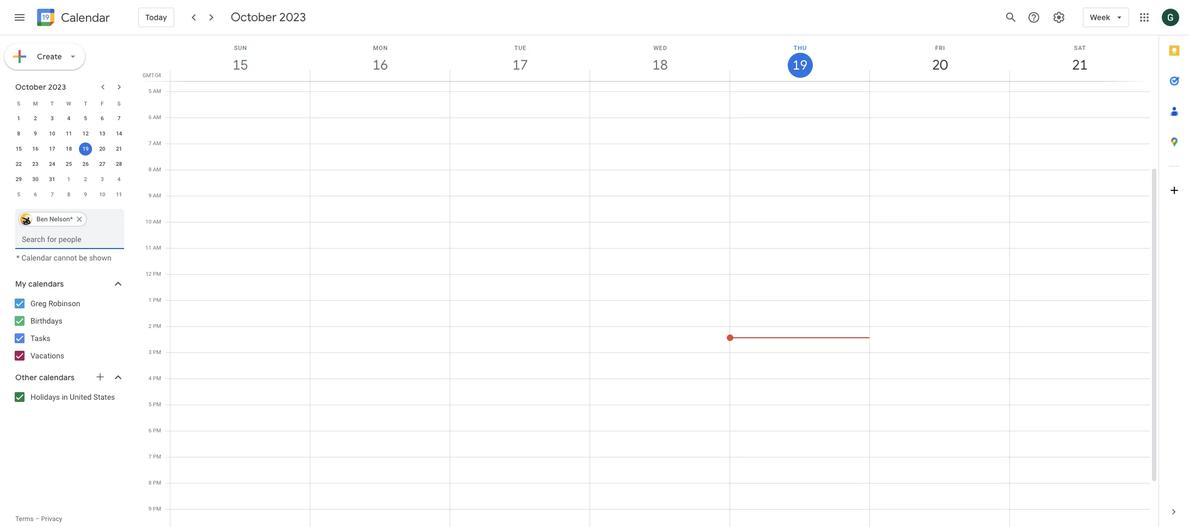 Task type: describe. For each thing, give the bounding box(es) containing it.
23 element
[[29, 158, 42, 171]]

17 column header
[[450, 35, 590, 81]]

0 vertical spatial october
[[231, 10, 277, 25]]

settings menu image
[[1053, 11, 1066, 24]]

november 11 element
[[113, 188, 126, 201]]

row containing 15
[[10, 142, 127, 157]]

12 pm
[[146, 271, 161, 277]]

10 for november 10 element
[[99, 192, 105, 198]]

4 for "november 4" element
[[117, 176, 121, 182]]

w
[[66, 100, 71, 106]]

terms – privacy
[[15, 516, 62, 523]]

7 for 7 am
[[148, 140, 152, 146]]

5 pm
[[149, 402, 161, 408]]

15 inside row
[[16, 146, 22, 152]]

none search field containing * calendar cannot be shown
[[0, 205, 135, 262]]

9 up 16 "element"
[[34, 131, 37, 137]]

in
[[62, 393, 68, 402]]

24
[[49, 161, 55, 167]]

17 link
[[508, 53, 533, 78]]

23
[[32, 161, 39, 167]]

cannot
[[54, 254, 77, 262]]

16 inside mon 16
[[372, 56, 387, 74]]

7 am
[[148, 140, 161, 146]]

2 pm
[[149, 323, 161, 329]]

20 element
[[96, 143, 109, 156]]

Search for people text field
[[22, 230, 118, 249]]

7 pm
[[149, 454, 161, 460]]

am for 7 am
[[153, 140, 161, 146]]

5 am
[[148, 88, 161, 94]]

26
[[82, 161, 89, 167]]

selected people list box
[[15, 209, 124, 230]]

today button
[[138, 4, 174, 30]]

november 8 element
[[62, 188, 75, 201]]

13
[[99, 131, 105, 137]]

add other calendars image
[[95, 372, 106, 383]]

greg robinson
[[30, 300, 80, 308]]

8 pm
[[149, 480, 161, 486]]

0 horizontal spatial october 2023
[[15, 82, 66, 92]]

21 inside column header
[[1072, 56, 1087, 74]]

united
[[70, 393, 92, 402]]

14
[[116, 131, 122, 137]]

pm for 4 pm
[[153, 376, 161, 382]]

0 vertical spatial 1
[[17, 115, 20, 121]]

10 element
[[46, 127, 59, 140]]

vacations
[[30, 352, 64, 360]]

other calendars button
[[2, 369, 135, 387]]

4 for 4 pm
[[149, 376, 152, 382]]

18 link
[[648, 53, 673, 78]]

1 horizontal spatial 2023
[[279, 10, 306, 25]]

17 inside "column header"
[[512, 56, 527, 74]]

30
[[32, 176, 39, 182]]

sat 21
[[1072, 45, 1087, 74]]

other calendars
[[15, 373, 75, 383]]

21 element
[[113, 143, 126, 156]]

row containing 29
[[10, 172, 127, 187]]

25 element
[[62, 158, 75, 171]]

my calendars button
[[2, 276, 135, 293]]

privacy
[[41, 516, 62, 523]]

am for 6 am
[[153, 114, 161, 120]]

greg
[[30, 300, 47, 308]]

11 am
[[145, 245, 161, 251]]

tue 17
[[512, 45, 527, 74]]

9 for 9 pm
[[149, 506, 152, 512]]

31
[[49, 176, 55, 182]]

8 am
[[148, 167, 161, 173]]

6 down f
[[101, 115, 104, 121]]

november 1 element
[[62, 173, 75, 186]]

1 for november 1 element
[[67, 176, 70, 182]]

am for 10 am
[[153, 219, 161, 225]]

27
[[99, 161, 105, 167]]

15 element
[[12, 143, 25, 156]]

27 element
[[96, 158, 109, 171]]

calendars for my calendars
[[28, 279, 64, 289]]

10 for 10 am
[[145, 219, 152, 225]]

8 up 15 element
[[17, 131, 20, 137]]

16 column header
[[310, 35, 450, 81]]

fri 20
[[932, 45, 947, 74]]

november 2 element
[[79, 173, 92, 186]]

9 pm
[[149, 506, 161, 512]]

row containing 8
[[10, 126, 127, 142]]

6 for 6 am
[[148, 114, 152, 120]]

2 s from the left
[[117, 100, 121, 106]]

5 for november 5 element
[[17, 192, 20, 198]]

* for * calendar cannot be shown
[[16, 254, 20, 262]]

6 am
[[148, 114, 161, 120]]

thu
[[794, 45, 807, 52]]

20 inside column header
[[932, 56, 947, 74]]

holidays in united states
[[30, 393, 115, 402]]

1 for 1 pm
[[149, 297, 152, 303]]

pm for 6 pm
[[153, 428, 161, 434]]

* for *
[[70, 216, 73, 223]]

19 column header
[[730, 35, 870, 81]]

19 inside cell
[[82, 146, 89, 152]]

19, today element
[[79, 143, 92, 156]]

pm for 8 pm
[[153, 480, 161, 486]]

thu 19
[[792, 45, 807, 74]]

november 10 element
[[96, 188, 109, 201]]

28
[[116, 161, 122, 167]]

row containing 5
[[10, 187, 127, 203]]

tue
[[514, 45, 527, 52]]

6 for 6 pm
[[149, 428, 152, 434]]

privacy link
[[41, 516, 62, 523]]

11 for 11 "element"
[[66, 131, 72, 137]]

15 inside column header
[[232, 56, 248, 74]]

8 for 8 pm
[[149, 480, 152, 486]]

calendar element
[[35, 7, 110, 30]]

pm for 7 pm
[[153, 454, 161, 460]]

11 for 11 am
[[145, 245, 152, 251]]

pm for 9 pm
[[153, 506, 161, 512]]

7 for november 7 element
[[51, 192, 54, 198]]

–
[[35, 516, 40, 523]]

21 column header
[[1010, 35, 1150, 81]]

calendars for other calendars
[[39, 373, 75, 383]]



Task type: locate. For each thing, give the bounding box(es) containing it.
my calendars list
[[2, 295, 135, 365]]

15
[[232, 56, 248, 74], [16, 146, 22, 152]]

calendars up in
[[39, 373, 75, 383]]

2 vertical spatial 4
[[149, 376, 152, 382]]

create button
[[4, 44, 85, 70]]

row group
[[10, 111, 127, 203]]

2 vertical spatial 3
[[149, 350, 152, 356]]

21 inside row
[[116, 146, 122, 152]]

my calendars
[[15, 279, 64, 289]]

1 horizontal spatial 2
[[84, 176, 87, 182]]

18 down 11 "element"
[[66, 146, 72, 152]]

holidays
[[30, 393, 60, 402]]

5 down '29' "element"
[[17, 192, 20, 198]]

week
[[1090, 13, 1110, 22]]

1 t from the left
[[50, 100, 54, 106]]

1 vertical spatial 20
[[99, 146, 105, 152]]

2 up 3 pm
[[149, 323, 152, 329]]

row
[[10, 96, 127, 111], [10, 111, 127, 126], [10, 126, 127, 142], [10, 142, 127, 157], [10, 157, 127, 172], [10, 172, 127, 187], [10, 187, 127, 203]]

20 column header
[[870, 35, 1010, 81]]

2 vertical spatial 2
[[149, 323, 152, 329]]

11 down 10 am
[[145, 245, 152, 251]]

18 inside wed 18
[[652, 56, 667, 74]]

6 up 7 am
[[148, 114, 152, 120]]

today
[[145, 13, 167, 22]]

19 down 12 element
[[82, 146, 89, 152]]

row containing s
[[10, 96, 127, 111]]

grid
[[139, 35, 1159, 528]]

0 vertical spatial 15
[[232, 56, 248, 74]]

26 element
[[79, 158, 92, 171]]

10 up the "17" element
[[49, 131, 55, 137]]

1 vertical spatial 2023
[[48, 82, 66, 92]]

1 vertical spatial calendar
[[22, 254, 52, 262]]

calendar up my calendars
[[22, 254, 52, 262]]

1 vertical spatial 16
[[32, 146, 39, 152]]

ben nelson, selected option
[[18, 211, 87, 228]]

2 vertical spatial 10
[[145, 219, 152, 225]]

0 horizontal spatial t
[[50, 100, 54, 106]]

1 vertical spatial 21
[[116, 146, 122, 152]]

2 for 2 pm
[[149, 323, 152, 329]]

11 up 18 element
[[66, 131, 72, 137]]

m
[[33, 100, 38, 106]]

30 element
[[29, 173, 42, 186]]

11 down "november 4" element
[[116, 192, 122, 198]]

10 am
[[145, 219, 161, 225]]

0 vertical spatial october 2023
[[231, 10, 306, 25]]

november 6 element
[[29, 188, 42, 201]]

tab list
[[1159, 35, 1189, 497]]

be
[[79, 254, 87, 262]]

0 vertical spatial calendars
[[28, 279, 64, 289]]

31 element
[[46, 173, 59, 186]]

3 for november 3 element
[[101, 176, 104, 182]]

22
[[16, 161, 22, 167]]

18
[[652, 56, 667, 74], [66, 146, 72, 152]]

1 horizontal spatial 3
[[101, 176, 104, 182]]

main drawer image
[[13, 11, 26, 24]]

1 pm
[[149, 297, 161, 303]]

14 element
[[113, 127, 126, 140]]

0 vertical spatial 10
[[49, 131, 55, 137]]

21 down sat
[[1072, 56, 1087, 74]]

4 inside "november 4" element
[[117, 176, 121, 182]]

november 3 element
[[96, 173, 109, 186]]

* up "my"
[[16, 254, 20, 262]]

1 horizontal spatial 1
[[67, 176, 70, 182]]

8 down 7 pm at the bottom of the page
[[149, 480, 152, 486]]

1 horizontal spatial 21
[[1072, 56, 1087, 74]]

9 pm from the top
[[153, 480, 161, 486]]

am down 9 am at the top left
[[153, 219, 161, 225]]

1 down 12 pm
[[149, 297, 152, 303]]

row down "25" element
[[10, 172, 127, 187]]

13 element
[[96, 127, 109, 140]]

0 vertical spatial 20
[[932, 56, 947, 74]]

18 column header
[[590, 35, 730, 81]]

1 vertical spatial calendars
[[39, 373, 75, 383]]

october 2023 up m
[[15, 82, 66, 92]]

0 horizontal spatial s
[[17, 100, 20, 106]]

0 vertical spatial 18
[[652, 56, 667, 74]]

pm down 3 pm
[[153, 376, 161, 382]]

grid containing 15
[[139, 35, 1159, 528]]

0 horizontal spatial 12
[[82, 131, 89, 137]]

2 pm from the top
[[153, 297, 161, 303]]

pm up 1 pm
[[153, 271, 161, 277]]

18 element
[[62, 143, 75, 156]]

4 am from the top
[[153, 167, 161, 173]]

6 row from the top
[[10, 172, 127, 187]]

5 pm from the top
[[153, 376, 161, 382]]

11 for november 11 "element"
[[116, 192, 122, 198]]

21 link
[[1068, 53, 1093, 78]]

1 horizontal spatial calendar
[[61, 10, 110, 25]]

12 inside row
[[82, 131, 89, 137]]

7 row from the top
[[10, 187, 127, 203]]

19 down thu
[[792, 57, 807, 74]]

4 pm from the top
[[153, 350, 161, 356]]

2023
[[279, 10, 306, 25], [48, 82, 66, 92]]

6 down 30 element
[[34, 192, 37, 198]]

wed
[[654, 45, 667, 52]]

sat
[[1074, 45, 1086, 52]]

* up search for people text box
[[70, 216, 73, 223]]

8 pm from the top
[[153, 454, 161, 460]]

november 4 element
[[113, 173, 126, 186]]

2 vertical spatial 11
[[145, 245, 152, 251]]

am for 8 am
[[153, 167, 161, 173]]

4 row from the top
[[10, 142, 127, 157]]

16 element
[[29, 143, 42, 156]]

1 horizontal spatial 11
[[116, 192, 122, 198]]

states
[[93, 393, 115, 402]]

* calendar cannot be shown
[[16, 254, 112, 262]]

shown
[[89, 254, 112, 262]]

0 horizontal spatial 19
[[82, 146, 89, 152]]

october up sun
[[231, 10, 277, 25]]

3 pm
[[149, 350, 161, 356]]

other
[[15, 373, 37, 383]]

04
[[155, 72, 161, 78]]

calendars up greg
[[28, 279, 64, 289]]

17 inside row
[[49, 146, 55, 152]]

5 up 12 element
[[84, 115, 87, 121]]

1 horizontal spatial 16
[[372, 56, 387, 74]]

25
[[66, 161, 72, 167]]

am for 11 am
[[153, 245, 161, 251]]

0 vertical spatial calendar
[[61, 10, 110, 25]]

robinson
[[48, 300, 80, 308]]

row up 11 "element"
[[10, 96, 127, 111]]

17
[[512, 56, 527, 74], [49, 146, 55, 152]]

2 horizontal spatial 4
[[149, 376, 152, 382]]

3 am from the top
[[153, 140, 161, 146]]

19
[[792, 57, 807, 74], [82, 146, 89, 152]]

1 horizontal spatial 10
[[99, 192, 105, 198]]

17 element
[[46, 143, 59, 156]]

gmt-04
[[143, 72, 161, 78]]

9 up 10 am
[[148, 193, 152, 199]]

create
[[37, 52, 62, 62]]

1 vertical spatial october 2023
[[15, 82, 66, 92]]

22 element
[[12, 158, 25, 171]]

12 down 11 am
[[146, 271, 152, 277]]

0 horizontal spatial calendar
[[22, 254, 52, 262]]

6 up 7 pm at the bottom of the page
[[149, 428, 152, 434]]

calendar
[[61, 10, 110, 25], [22, 254, 52, 262]]

1 horizontal spatial 12
[[146, 271, 152, 277]]

24 element
[[46, 158, 59, 171]]

5
[[148, 88, 152, 94], [84, 115, 87, 121], [17, 192, 20, 198], [149, 402, 152, 408]]

1 vertical spatial 4
[[117, 176, 121, 182]]

0 vertical spatial 11
[[66, 131, 72, 137]]

1 horizontal spatial october 2023
[[231, 10, 306, 25]]

pm for 3 pm
[[153, 350, 161, 356]]

2 down m
[[34, 115, 37, 121]]

16 inside "element"
[[32, 146, 39, 152]]

pm up '2 pm'
[[153, 297, 161, 303]]

1 vertical spatial 17
[[49, 146, 55, 152]]

am
[[153, 88, 161, 94], [153, 114, 161, 120], [153, 140, 161, 146], [153, 167, 161, 173], [153, 193, 161, 199], [153, 219, 161, 225], [153, 245, 161, 251]]

5 am from the top
[[153, 193, 161, 199]]

20 link
[[928, 53, 953, 78]]

6 pm
[[149, 428, 161, 434]]

pm
[[153, 271, 161, 277], [153, 297, 161, 303], [153, 323, 161, 329], [153, 350, 161, 356], [153, 376, 161, 382], [153, 402, 161, 408], [153, 428, 161, 434], [153, 454, 161, 460], [153, 480, 161, 486], [153, 506, 161, 512]]

am down 7 am
[[153, 167, 161, 173]]

0 vertical spatial 2023
[[279, 10, 306, 25]]

pm up 7 pm at the bottom of the page
[[153, 428, 161, 434]]

2 row from the top
[[10, 111, 127, 126]]

1 vertical spatial october
[[15, 82, 46, 92]]

1 vertical spatial 11
[[116, 192, 122, 198]]

terms
[[15, 516, 34, 523]]

3 pm from the top
[[153, 323, 161, 329]]

12 element
[[79, 127, 92, 140]]

0 horizontal spatial 2
[[34, 115, 37, 121]]

1 horizontal spatial 19
[[792, 57, 807, 74]]

1 s from the left
[[17, 100, 20, 106]]

1 vertical spatial 15
[[16, 146, 22, 152]]

9 am
[[148, 193, 161, 199]]

8
[[17, 131, 20, 137], [148, 167, 152, 173], [67, 192, 70, 198], [149, 480, 152, 486]]

november 7 element
[[46, 188, 59, 201]]

3 up 10 element
[[51, 115, 54, 121]]

0 horizontal spatial 16
[[32, 146, 39, 152]]

9 for 9 am
[[148, 193, 152, 199]]

1 vertical spatial 3
[[101, 176, 104, 182]]

0 vertical spatial 16
[[372, 56, 387, 74]]

9 down the 8 pm
[[149, 506, 152, 512]]

3 row from the top
[[10, 126, 127, 142]]

8 for november 8 element
[[67, 192, 70, 198]]

0 horizontal spatial 3
[[51, 115, 54, 121]]

calendar heading
[[59, 10, 110, 25]]

am down 6 am
[[153, 140, 161, 146]]

am down 04
[[153, 88, 161, 94]]

1 vertical spatial 12
[[146, 271, 152, 277]]

mon
[[373, 45, 388, 52]]

0 vertical spatial *
[[70, 216, 73, 223]]

0 horizontal spatial 18
[[66, 146, 72, 152]]

1 horizontal spatial 15
[[232, 56, 248, 74]]

1 horizontal spatial t
[[84, 100, 87, 106]]

2 horizontal spatial 11
[[145, 245, 152, 251]]

1 horizontal spatial october
[[231, 10, 277, 25]]

row down november 1 element
[[10, 187, 127, 203]]

1 horizontal spatial 17
[[512, 56, 527, 74]]

18 down wed
[[652, 56, 667, 74]]

1 up 15 element
[[17, 115, 20, 121]]

20 inside row
[[99, 146, 105, 152]]

terms link
[[15, 516, 34, 523]]

2 horizontal spatial 2
[[149, 323, 152, 329]]

0 vertical spatial 3
[[51, 115, 54, 121]]

15 link
[[228, 53, 253, 78]]

20 down fri
[[932, 56, 947, 74]]

0 vertical spatial 21
[[1072, 56, 1087, 74]]

1 row from the top
[[10, 96, 127, 111]]

3 down '2 pm'
[[149, 350, 152, 356]]

* inside ben nelson, selected option
[[70, 216, 73, 223]]

am down 8 am
[[153, 193, 161, 199]]

20 down 13 element at the left
[[99, 146, 105, 152]]

tasks
[[30, 334, 50, 343]]

0 vertical spatial 2
[[34, 115, 37, 121]]

1 vertical spatial 18
[[66, 146, 72, 152]]

19 link
[[788, 53, 813, 78]]

6 pm from the top
[[153, 402, 161, 408]]

am up 7 am
[[153, 114, 161, 120]]

0 horizontal spatial 17
[[49, 146, 55, 152]]

0 horizontal spatial *
[[16, 254, 20, 262]]

wed 18
[[652, 45, 667, 74]]

october
[[231, 10, 277, 25], [15, 82, 46, 92]]

s left m
[[17, 100, 20, 106]]

1
[[17, 115, 20, 121], [67, 176, 70, 182], [149, 297, 152, 303]]

10
[[49, 131, 55, 137], [99, 192, 105, 198], [145, 219, 152, 225]]

0 horizontal spatial 15
[[16, 146, 22, 152]]

am for 5 am
[[153, 88, 161, 94]]

1 horizontal spatial *
[[70, 216, 73, 223]]

None search field
[[0, 205, 135, 262]]

s right f
[[117, 100, 121, 106]]

7 up 14
[[117, 115, 121, 121]]

am up 12 pm
[[153, 245, 161, 251]]

october 2023 up sun
[[231, 10, 306, 25]]

7 am from the top
[[153, 245, 161, 251]]

birthdays
[[30, 317, 62, 326]]

2 horizontal spatial 1
[[149, 297, 152, 303]]

2 down 26 element
[[84, 176, 87, 182]]

0 horizontal spatial october
[[15, 82, 46, 92]]

1 vertical spatial 1
[[67, 176, 70, 182]]

7 up the 8 pm
[[149, 454, 152, 460]]

5 for 5 am
[[148, 88, 152, 94]]

10 for 10 element
[[49, 131, 55, 137]]

pm for 12 pm
[[153, 271, 161, 277]]

pm for 2 pm
[[153, 323, 161, 329]]

10 down november 3 element
[[99, 192, 105, 198]]

0 vertical spatial 17
[[512, 56, 527, 74]]

1 horizontal spatial s
[[117, 100, 121, 106]]

1 vertical spatial 19
[[82, 146, 89, 152]]

7 down 31 element
[[51, 192, 54, 198]]

0 horizontal spatial 2023
[[48, 82, 66, 92]]

row group containing 1
[[10, 111, 127, 203]]

1 horizontal spatial 18
[[652, 56, 667, 74]]

16 down the mon
[[372, 56, 387, 74]]

9 for november 9 element
[[84, 192, 87, 198]]

7 pm from the top
[[153, 428, 161, 434]]

16 up '23'
[[32, 146, 39, 152]]

0 horizontal spatial 11
[[66, 131, 72, 137]]

8 down 7 am
[[148, 167, 152, 173]]

row containing 1
[[10, 111, 127, 126]]

17 down tue
[[512, 56, 527, 74]]

f
[[101, 100, 104, 106]]

9 down the november 2 element
[[84, 192, 87, 198]]

t left w
[[50, 100, 54, 106]]

sun 15
[[232, 45, 248, 74]]

pm down 7 pm at the bottom of the page
[[153, 480, 161, 486]]

18 inside 18 element
[[66, 146, 72, 152]]

row containing 22
[[10, 157, 127, 172]]

november 5 element
[[12, 188, 25, 201]]

12
[[82, 131, 89, 137], [146, 271, 152, 277]]

2 vertical spatial 1
[[149, 297, 152, 303]]

2
[[34, 115, 37, 121], [84, 176, 87, 182], [149, 323, 152, 329]]

12 for 12
[[82, 131, 89, 137]]

row down w
[[10, 111, 127, 126]]

21 down 14 element in the top of the page
[[116, 146, 122, 152]]

9
[[34, 131, 37, 137], [84, 192, 87, 198], [148, 193, 152, 199], [149, 506, 152, 512]]

t left f
[[84, 100, 87, 106]]

4 down 28 element
[[117, 176, 121, 182]]

row up 18 element
[[10, 126, 127, 142]]

6 for november 6 element
[[34, 192, 37, 198]]

1 horizontal spatial 20
[[932, 56, 947, 74]]

row up 25
[[10, 142, 127, 157]]

0 vertical spatial 19
[[792, 57, 807, 74]]

pm up the 8 pm
[[153, 454, 161, 460]]

1 vertical spatial 10
[[99, 192, 105, 198]]

4 down 3 pm
[[149, 376, 152, 382]]

5 down gmt-
[[148, 88, 152, 94]]

pm for 5 pm
[[153, 402, 161, 408]]

19 cell
[[77, 142, 94, 157]]

29
[[16, 176, 22, 182]]

15 column header
[[170, 35, 310, 81]]

5 row from the top
[[10, 157, 127, 172]]

am for 9 am
[[153, 193, 161, 199]]

29 element
[[12, 173, 25, 186]]

november 9 element
[[79, 188, 92, 201]]

15 up 22
[[16, 146, 22, 152]]

5 for 5 pm
[[149, 402, 152, 408]]

4 pm
[[149, 376, 161, 382]]

sun
[[234, 45, 247, 52]]

12 for 12 pm
[[146, 271, 152, 277]]

3
[[51, 115, 54, 121], [101, 176, 104, 182], [149, 350, 152, 356]]

16
[[372, 56, 387, 74], [32, 146, 39, 152]]

0 horizontal spatial 20
[[99, 146, 105, 152]]

16 link
[[368, 53, 393, 78]]

4 down w
[[67, 115, 70, 121]]

row up november 1 element
[[10, 157, 127, 172]]

0 horizontal spatial 4
[[67, 115, 70, 121]]

2 horizontal spatial 3
[[149, 350, 152, 356]]

0 vertical spatial 4
[[67, 115, 70, 121]]

8 for 8 am
[[148, 167, 152, 173]]

15 down sun
[[232, 56, 248, 74]]

1 vertical spatial 2
[[84, 176, 87, 182]]

october up m
[[15, 82, 46, 92]]

2 for the november 2 element
[[84, 176, 87, 182]]

1 am from the top
[[153, 88, 161, 94]]

8 down november 1 element
[[67, 192, 70, 198]]

1 horizontal spatial 4
[[117, 176, 121, 182]]

20
[[932, 56, 947, 74], [99, 146, 105, 152]]

2 t from the left
[[84, 100, 87, 106]]

10 pm from the top
[[153, 506, 161, 512]]

3 for 3 pm
[[149, 350, 152, 356]]

week button
[[1083, 4, 1129, 30]]

5 up 6 pm
[[149, 402, 152, 408]]

pm down 1 pm
[[153, 323, 161, 329]]

4
[[67, 115, 70, 121], [117, 176, 121, 182], [149, 376, 152, 382]]

7 down 6 am
[[148, 140, 152, 146]]

6 am from the top
[[153, 219, 161, 225]]

s
[[17, 100, 20, 106], [117, 100, 121, 106]]

28 element
[[113, 158, 126, 171]]

pm down the 8 pm
[[153, 506, 161, 512]]

gmt-
[[143, 72, 155, 78]]

mon 16
[[372, 45, 388, 74]]

calendars
[[28, 279, 64, 289], [39, 373, 75, 383]]

pm down '2 pm'
[[153, 350, 161, 356]]

17 down 10 element
[[49, 146, 55, 152]]

2 am from the top
[[153, 114, 161, 120]]

7 for 7 pm
[[149, 454, 152, 460]]

2 horizontal spatial 10
[[145, 219, 152, 225]]

10 up 11 am
[[145, 219, 152, 225]]

october 2023 grid
[[10, 96, 127, 203]]

0 horizontal spatial 21
[[116, 146, 122, 152]]

12 up 19, today element
[[82, 131, 89, 137]]

3 down 27 element
[[101, 176, 104, 182]]

1 vertical spatial *
[[16, 254, 20, 262]]

my
[[15, 279, 26, 289]]

fri
[[935, 45, 945, 52]]

0 horizontal spatial 1
[[17, 115, 20, 121]]

1 down "25" element
[[67, 176, 70, 182]]

0 vertical spatial 12
[[82, 131, 89, 137]]

0 horizontal spatial 10
[[49, 131, 55, 137]]

pm down "4 pm"
[[153, 402, 161, 408]]

calendar up create
[[61, 10, 110, 25]]

1 pm from the top
[[153, 271, 161, 277]]

19 inside column header
[[792, 57, 807, 74]]

pm for 1 pm
[[153, 297, 161, 303]]

11 element
[[62, 127, 75, 140]]



Task type: vqa. For each thing, say whether or not it's contained in the screenshot.


